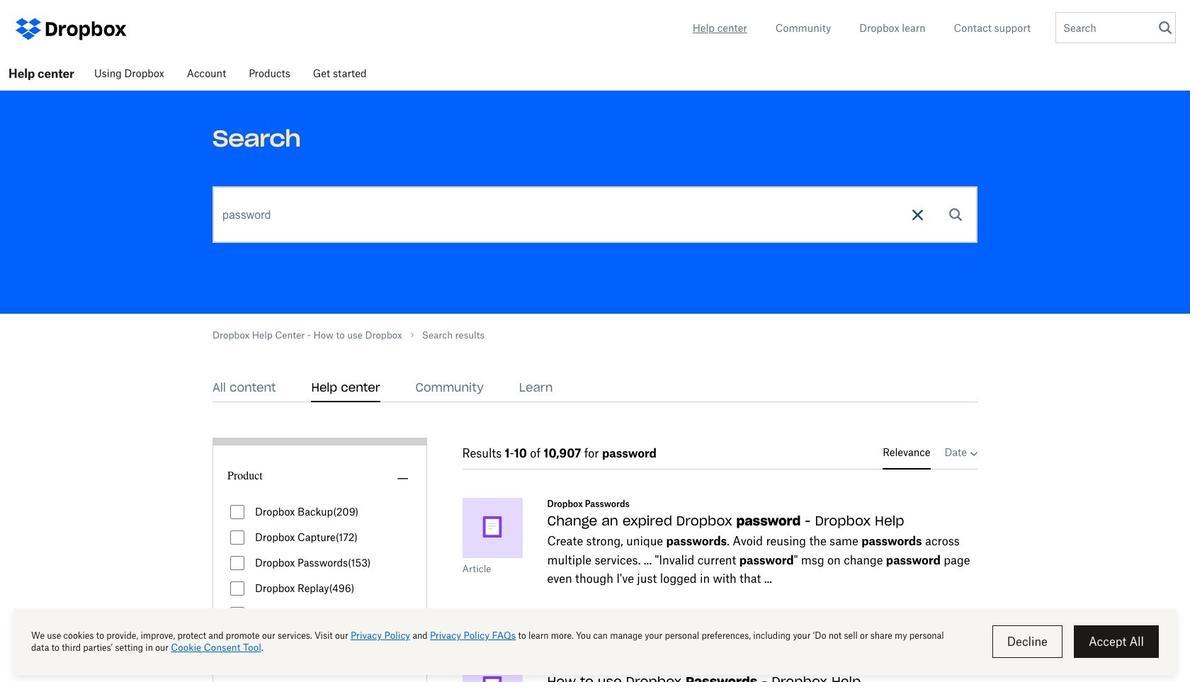 Task type: locate. For each thing, give the bounding box(es) containing it.
Sort by Date in descending order radio
[[945, 445, 967, 461]]

Dropbox Backup 209 results checkbox
[[230, 505, 244, 520]]

search image
[[1159, 21, 1172, 34], [1159, 21, 1172, 34], [949, 208, 962, 221], [949, 208, 962, 221]]

dropbox image
[[43, 15, 128, 43]]

0 vertical spatial clear image
[[1156, 23, 1166, 33]]

clear image inside search search field
[[1156, 23, 1166, 33]]

1 horizontal spatial clear image
[[1156, 23, 1166, 33]]

1 vertical spatial clear image
[[912, 210, 923, 221]]

clear image
[[1156, 23, 1166, 33], [912, 210, 923, 221]]

Sort by Date in ascending order radio
[[971, 445, 978, 461]]

None search field
[[1057, 13, 1166, 47], [213, 187, 935, 243], [213, 187, 935, 243]]

Dropbox Sign 483 results checkbox
[[230, 608, 244, 622]]

none search field search
[[1057, 13, 1166, 47]]

option group
[[945, 445, 978, 470]]



Task type: vqa. For each thing, say whether or not it's contained in the screenshot.
Search icon corresponding to Search Text Box inside the Clear search box
yes



Task type: describe. For each thing, give the bounding box(es) containing it.
Dropbox Replay 496 results checkbox
[[230, 582, 244, 596]]

Search text field
[[1057, 13, 1156, 43]]

Sort results by Relevance radio
[[883, 445, 931, 461]]

Dropbox Passwords 153 results checkbox
[[230, 557, 244, 571]]

clear image
[[912, 210, 923, 221]]

Dropbox Transfer 114 results checkbox
[[230, 633, 244, 647]]

Dropbox Capture 172 results checkbox
[[230, 531, 244, 545]]

0 horizontal spatial clear image
[[912, 210, 923, 221]]

Search text field
[[214, 188, 935, 243]]

arrow down image
[[971, 452, 978, 457]]



